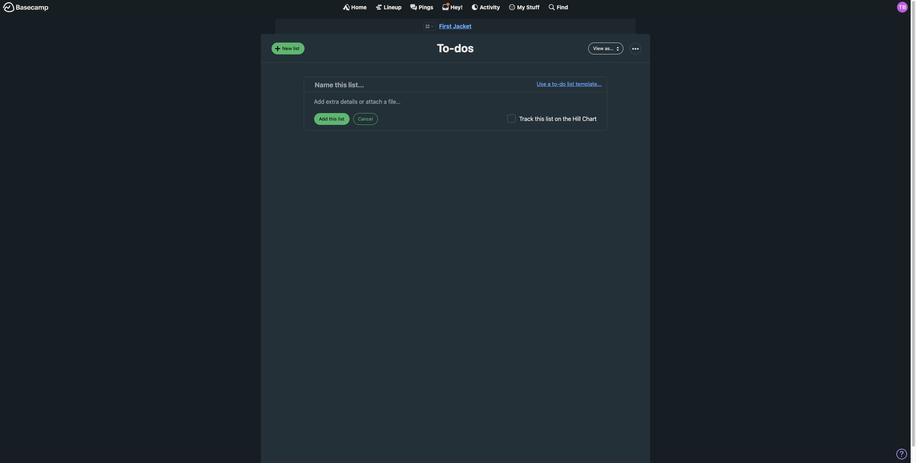Task type: describe. For each thing, give the bounding box(es) containing it.
find button
[[548, 4, 568, 11]]

2 vertical spatial list
[[546, 116, 554, 122]]

use
[[537, 81, 547, 87]]

track
[[519, 116, 534, 122]]

lineup link
[[375, 4, 402, 11]]

as…
[[605, 45, 614, 51]]

tyler black image
[[898, 2, 908, 13]]

on
[[555, 116, 562, 122]]

lineup
[[384, 4, 402, 10]]

use a to-do list template...
[[537, 81, 602, 87]]

view as… button
[[588, 43, 624, 54]]

this
[[535, 116, 545, 122]]

dos
[[455, 41, 474, 55]]

activity link
[[471, 4, 500, 11]]

view as…
[[593, 45, 614, 51]]

a
[[548, 81, 551, 87]]

to-dos
[[437, 41, 474, 55]]

track this list on the hill chart
[[519, 116, 597, 122]]

main element
[[0, 0, 911, 14]]

home
[[351, 4, 367, 10]]

new list
[[282, 45, 300, 51]]

pings button
[[410, 4, 434, 11]]

Name this list… text field
[[315, 80, 537, 90]]

do
[[560, 81, 566, 87]]

activity
[[480, 4, 500, 10]]

jacket
[[453, 23, 472, 29]]

new list link
[[272, 43, 305, 54]]

switch accounts image
[[3, 2, 49, 13]]

hey!
[[451, 4, 463, 10]]

first jacket link
[[439, 23, 472, 29]]

home link
[[343, 4, 367, 11]]

pings
[[419, 4, 434, 10]]



Task type: locate. For each thing, give the bounding box(es) containing it.
my stuff
[[517, 4, 540, 10]]

hey! button
[[442, 3, 463, 11]]

cancel button
[[353, 113, 378, 125]]

list inside the use a to-do list template... "link"
[[567, 81, 575, 87]]

0 horizontal spatial list
[[293, 45, 300, 51]]

None text field
[[314, 96, 597, 106]]

stuff
[[527, 4, 540, 10]]

hill chart
[[573, 116, 597, 122]]

list right 'do'
[[567, 81, 575, 87]]

list right new
[[293, 45, 300, 51]]

use a to-do list template... link
[[537, 80, 602, 90]]

list
[[293, 45, 300, 51], [567, 81, 575, 87], [546, 116, 554, 122]]

None submit
[[314, 113, 350, 125]]

template...
[[576, 81, 602, 87]]

my stuff button
[[509, 4, 540, 11]]

list inside new list link
[[293, 45, 300, 51]]

find
[[557, 4, 568, 10]]

first
[[439, 23, 452, 29]]

list left on
[[546, 116, 554, 122]]

the
[[563, 116, 572, 122]]

to-
[[437, 41, 455, 55]]

cancel
[[358, 116, 373, 122]]

first jacket
[[439, 23, 472, 29]]

1 vertical spatial list
[[567, 81, 575, 87]]

0 vertical spatial list
[[293, 45, 300, 51]]

my
[[517, 4, 525, 10]]

2 horizontal spatial list
[[567, 81, 575, 87]]

to-
[[552, 81, 560, 87]]

new
[[282, 45, 292, 51]]

1 horizontal spatial list
[[546, 116, 554, 122]]

view
[[593, 45, 604, 51]]



Task type: vqa. For each thing, say whether or not it's contained in the screenshot.
Home link
yes



